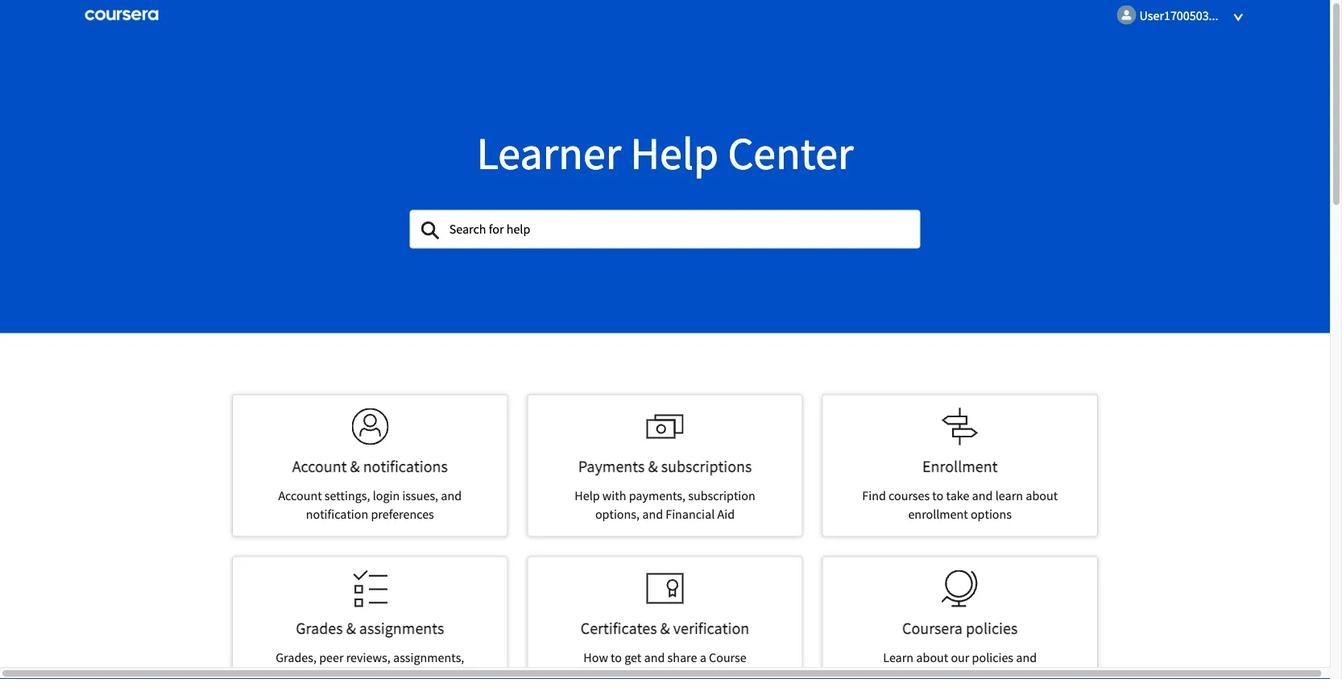 Task type: describe. For each thing, give the bounding box(es) containing it.
learn
[[883, 650, 914, 666]]

options,
[[595, 506, 640, 522]]

center
[[728, 124, 853, 181]]

share
[[667, 650, 697, 666]]

learn about our policies and program terms
[[883, 650, 1037, 679]]

certificates
[[581, 618, 657, 638]]

terms
[[969, 668, 1000, 679]]

course
[[709, 650, 746, 666]]

and for account & notifications
[[441, 488, 462, 504]]

aid
[[717, 506, 735, 522]]

get
[[624, 650, 641, 666]]

0 vertical spatial policies
[[966, 618, 1018, 638]]

assignments
[[359, 618, 444, 638]]

grades, peer reviews, assignments, and labs
[[276, 650, 464, 679]]

grades & assignments
[[296, 618, 444, 638]]

program
[[920, 668, 966, 679]]

account for account & notifications
[[292, 456, 347, 476]]

account for account settings, login issues, and notification preferences
[[278, 488, 322, 504]]

Search for help text field
[[410, 210, 920, 249]]

grades
[[296, 618, 343, 638]]

subscription
[[688, 488, 755, 504]]

preferences
[[371, 506, 434, 522]]

user17005035787643512328 button
[[1113, 1, 1292, 27]]

about inside "find courses to take and learn about enrollment options"
[[1026, 488, 1058, 504]]

to inside "find courses to take and learn about enrollment options"
[[932, 488, 944, 504]]

options
[[971, 506, 1012, 522]]

help with payments, subscription options, and financial aid
[[575, 488, 755, 522]]

and inside help with payments, subscription options, and financial aid
[[642, 506, 663, 522]]

enrollment
[[922, 456, 998, 476]]

find courses to take and learn about enrollment options
[[862, 488, 1058, 522]]

to inside 'how to get and share a course certificate'
[[611, 650, 622, 666]]

account settings, login issues, and notification preferences
[[278, 488, 462, 522]]

with
[[602, 488, 626, 504]]

certificates & verification
[[581, 618, 749, 638]]

login
[[373, 488, 400, 504]]

find
[[862, 488, 886, 504]]

take
[[946, 488, 969, 504]]

& for account
[[350, 456, 360, 476]]



Task type: vqa. For each thing, say whether or not it's contained in the screenshot.
Optimization
no



Task type: locate. For each thing, give the bounding box(es) containing it.
subscriptions
[[661, 456, 752, 476]]

0 vertical spatial to
[[932, 488, 944, 504]]

& for certificates
[[660, 618, 670, 638]]

0 horizontal spatial about
[[916, 650, 948, 666]]

&
[[350, 456, 360, 476], [648, 456, 658, 476], [346, 618, 356, 638], [660, 618, 670, 638]]

& right grades
[[346, 618, 356, 638]]

1 vertical spatial about
[[916, 650, 948, 666]]

enrollment
[[908, 506, 968, 522]]

payments,
[[629, 488, 686, 504]]

account inside account settings, login issues, and notification preferences
[[278, 488, 322, 504]]

grades & assignments image
[[351, 570, 388, 607]]

account up notification
[[278, 488, 322, 504]]

account
[[292, 456, 347, 476], [278, 488, 322, 504]]

and right the issues, at the bottom
[[441, 488, 462, 504]]

certificate
[[637, 668, 693, 679]]

notification
[[306, 506, 368, 522]]

learner
[[477, 124, 621, 181]]

help up search for help text field in the top of the page
[[630, 124, 719, 181]]

our
[[951, 650, 969, 666]]

a
[[700, 650, 706, 666]]

1 vertical spatial policies
[[972, 650, 1013, 666]]

coursera
[[902, 618, 963, 638]]

payments
[[578, 456, 645, 476]]

and up certificate
[[644, 650, 665, 666]]

to
[[932, 488, 944, 504], [611, 650, 622, 666]]

help left with
[[575, 488, 600, 504]]

about right the learn
[[1026, 488, 1058, 504]]

coursera policies
[[902, 618, 1018, 638]]

0 vertical spatial help
[[630, 124, 719, 181]]

issues,
[[402, 488, 438, 504]]

0 horizontal spatial to
[[611, 650, 622, 666]]

account up 'settings,'
[[292, 456, 347, 476]]

learn
[[995, 488, 1023, 504]]

1 vertical spatial account
[[278, 488, 322, 504]]

how
[[583, 650, 608, 666]]

labs
[[370, 668, 393, 679]]

and inside 'how to get and share a course certificate'
[[644, 650, 665, 666]]

payments & subscriptions
[[578, 456, 752, 476]]

and down "reviews,"
[[347, 668, 368, 679]]

0 vertical spatial account
[[292, 456, 347, 476]]

and inside account settings, login issues, and notification preferences
[[441, 488, 462, 504]]

notifications
[[363, 456, 448, 476]]

and up options on the right of the page
[[972, 488, 993, 504]]

policies inside learn about our policies and program terms
[[972, 650, 1013, 666]]

about
[[1026, 488, 1058, 504], [916, 650, 948, 666]]

learner help center banner
[[0, 0, 1330, 333]]

financial
[[666, 506, 715, 522]]

about inside learn about our policies and program terms
[[916, 650, 948, 666]]

& up payments,
[[648, 456, 658, 476]]

assignments,
[[393, 650, 464, 666]]

& for payments
[[648, 456, 658, 476]]

and
[[441, 488, 462, 504], [972, 488, 993, 504], [642, 506, 663, 522], [644, 650, 665, 666], [1016, 650, 1037, 666], [347, 668, 368, 679]]

about up program
[[916, 650, 948, 666]]

how to get and share a course certificate
[[583, 650, 746, 679]]

coursera policies image
[[941, 570, 978, 607]]

1 vertical spatial to
[[611, 650, 622, 666]]

help
[[630, 124, 719, 181], [575, 488, 600, 504]]

& up 'settings,'
[[350, 456, 360, 476]]

none field inside learner help center banner
[[410, 210, 920, 249]]

certificates & verification image
[[646, 570, 683, 607]]

and right our
[[1016, 650, 1037, 666]]

reviews,
[[346, 650, 390, 666]]

verification
[[673, 618, 749, 638]]

peer
[[319, 650, 344, 666]]

policies up the terms
[[972, 650, 1013, 666]]

to left get
[[611, 650, 622, 666]]

and for coursera policies
[[1016, 650, 1037, 666]]

0 vertical spatial about
[[1026, 488, 1058, 504]]

and inside the grades, peer reviews, assignments, and labs
[[347, 668, 368, 679]]

settings,
[[324, 488, 370, 504]]

learner help center
[[477, 124, 853, 181]]

policies up our
[[966, 618, 1018, 638]]

and for grades & assignments
[[347, 668, 368, 679]]

payments & subscriptions image
[[646, 408, 683, 445]]

policies
[[966, 618, 1018, 638], [972, 650, 1013, 666]]

1 horizontal spatial about
[[1026, 488, 1058, 504]]

and for enrollment
[[972, 488, 993, 504]]

enrollment image
[[941, 408, 978, 445]]

and down payments,
[[642, 506, 663, 522]]

grades,
[[276, 650, 317, 666]]

user17005035787643512328
[[1139, 7, 1292, 23]]

to up enrollment
[[932, 488, 944, 504]]

& for grades
[[346, 618, 356, 638]]

account & notifications
[[292, 456, 448, 476]]

1 horizontal spatial help
[[630, 124, 719, 181]]

None field
[[410, 210, 920, 249]]

and inside "find courses to take and learn about enrollment options"
[[972, 488, 993, 504]]

1 horizontal spatial to
[[932, 488, 944, 504]]

courses
[[889, 488, 930, 504]]

& up share
[[660, 618, 670, 638]]

account & notifications image
[[351, 408, 388, 445]]

0 horizontal spatial help
[[575, 488, 600, 504]]

help inside help with payments, subscription options, and financial aid
[[575, 488, 600, 504]]

1 vertical spatial help
[[575, 488, 600, 504]]

help inside banner
[[630, 124, 719, 181]]

and inside learn about our policies and program terms
[[1016, 650, 1037, 666]]



